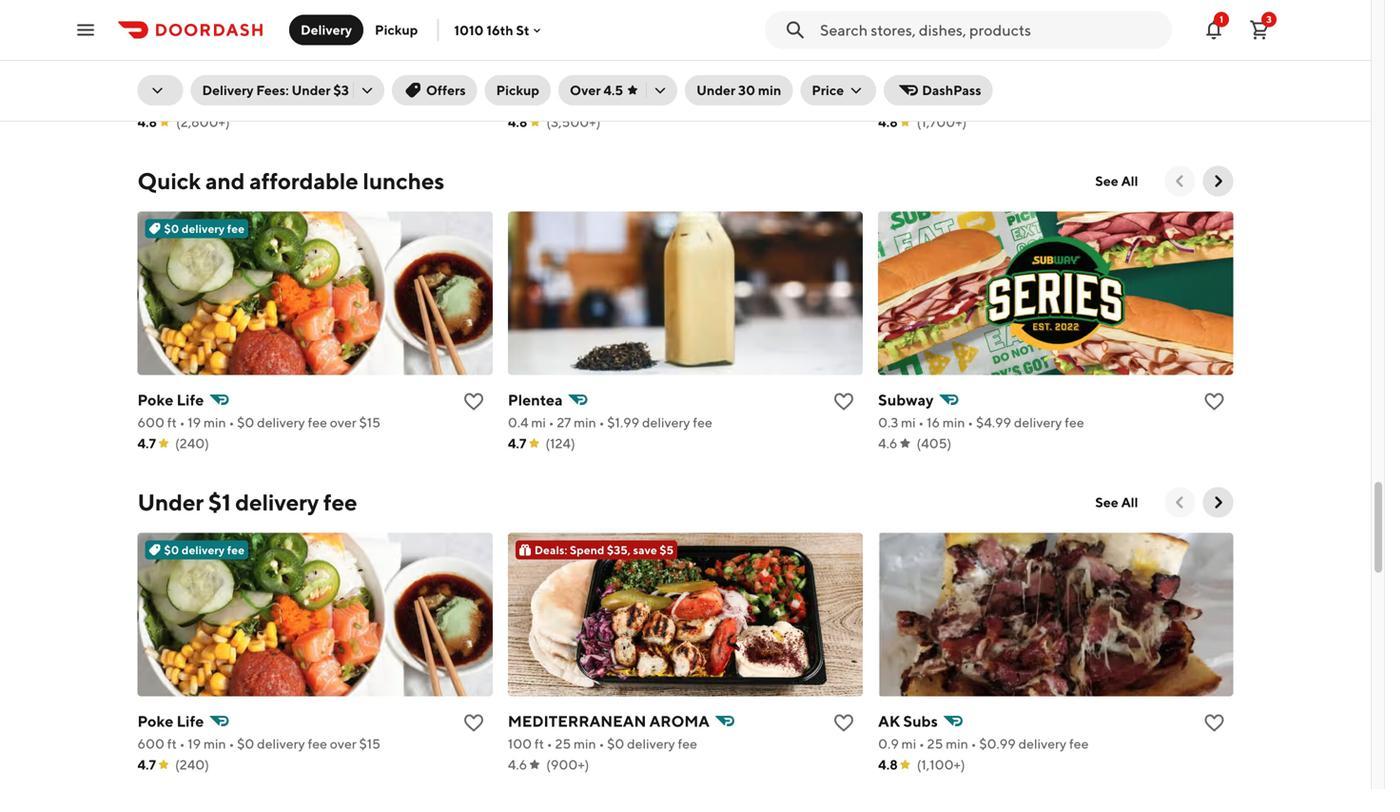 Task type: locate. For each thing, give the bounding box(es) containing it.
delivery
[[271, 93, 319, 109], [640, 93, 688, 109], [1012, 93, 1060, 109], [182, 222, 225, 236], [257, 415, 305, 431], [642, 415, 690, 431], [1014, 415, 1062, 431], [235, 489, 319, 516], [182, 544, 225, 557], [257, 736, 305, 752], [627, 736, 675, 752], [1018, 736, 1067, 752]]

1 vertical spatial 4.6
[[508, 757, 527, 773]]

2 19 from the top
[[188, 736, 201, 752]]

2 1.3 from the left
[[878, 93, 894, 109]]

1 life from the top
[[177, 391, 204, 409]]

1 600 from the top
[[137, 415, 164, 431]]

see all for quick and affordable lunches
[[1095, 173, 1138, 189]]

poke life
[[137, 391, 204, 409], [137, 713, 204, 731]]

mi for subway
[[901, 415, 916, 431]]

0 vertical spatial (240)
[[175, 436, 209, 452]]

1 horizontal spatial under
[[292, 82, 331, 98]]

4.8 down rooster
[[137, 114, 157, 130]]

1 vertical spatial next button of carousel image
[[1209, 493, 1228, 512]]

delivery right 29
[[202, 82, 254, 98]]

1 horizontal spatial rice
[[968, 70, 1000, 88]]

delivery
[[301, 22, 352, 38], [202, 82, 254, 98]]

1 vertical spatial see all
[[1095, 495, 1138, 511]]

0 vertical spatial poke
[[137, 391, 173, 409]]

1.3
[[137, 93, 153, 109], [878, 93, 894, 109]]

(2,600+)
[[176, 114, 230, 130]]

1.3 down gai
[[878, 93, 894, 109]]

0.9
[[878, 736, 899, 752]]

1.4 mi • 27 min • $2.99 delivery fee
[[508, 93, 710, 109]]

4.8 down "1.4"
[[508, 114, 527, 130]]

1 vertical spatial $0
[[164, 544, 179, 557]]

4.6 for subway
[[878, 436, 897, 452]]

pickup right delivery button
[[375, 22, 418, 38]]

(1,700+)
[[917, 114, 967, 130]]

2 over from the top
[[330, 736, 356, 752]]

0 vertical spatial $0 delivery fee
[[164, 222, 245, 236]]

0 vertical spatial $15
[[359, 415, 381, 431]]

600
[[137, 415, 164, 431], [137, 736, 164, 752]]

2 next button of carousel image from the top
[[1209, 493, 1228, 512]]

$35,
[[607, 544, 631, 557]]

1 vertical spatial over
[[330, 736, 356, 752]]

0 vertical spatial 600 ft • 19 min • $​0 delivery fee over $15
[[137, 415, 381, 431]]

2 see from the top
[[1095, 495, 1118, 511]]

4.6 down 0.3
[[878, 436, 897, 452]]

2 see all from the top
[[1095, 495, 1138, 511]]

$0 delivery fee down and
[[164, 222, 245, 236]]

ft
[[167, 415, 177, 431], [167, 736, 177, 752], [535, 736, 544, 752]]

ak
[[878, 713, 900, 731]]

1 next button of carousel image from the top
[[1209, 172, 1228, 191]]

$0 delivery fee down the $1
[[164, 544, 245, 557]]

$3
[[333, 82, 349, 98]]

4.6 down 100
[[508, 757, 527, 773]]

0 vertical spatial delivery
[[301, 22, 352, 38]]

$0
[[164, 222, 179, 236], [164, 544, 179, 557]]

0 vertical spatial next button of carousel image
[[1209, 172, 1228, 191]]

min for click to add this store to your saved list image corresponding to plentea
[[574, 415, 596, 431]]

4.8 down gai
[[878, 114, 898, 130]]

dashpass
[[922, 82, 981, 98]]

0 vertical spatial $0
[[164, 222, 179, 236]]

1 horizontal spatial 1.3
[[878, 93, 894, 109]]

1 vertical spatial life
[[177, 713, 204, 731]]

1 19 from the top
[[188, 415, 201, 431]]

0 horizontal spatial under
[[137, 489, 204, 516]]

0 vertical spatial pickup
[[375, 22, 418, 38]]

and
[[205, 168, 245, 195]]

seafood
[[545, 70, 604, 88]]

under left 30
[[696, 82, 736, 98]]

$0 delivery fee for quick
[[164, 222, 245, 236]]

1 $0 delivery fee from the top
[[164, 222, 245, 236]]

pickup left the seafood
[[496, 82, 539, 98]]

2 poke life from the top
[[137, 713, 204, 731]]

click to add this store to your saved list image for mediterranean aroma
[[833, 712, 855, 735]]

click to add this store to your saved list image for basa seafood express
[[833, 69, 855, 92]]

see all link left previous button of carousel icon on the top of the page
[[1084, 166, 1150, 197]]

previous button of carousel image
[[1171, 172, 1190, 191]]

$0 down quick
[[164, 222, 179, 236]]

0 vertical spatial 19
[[188, 415, 201, 431]]

see all link left previous button of carousel image
[[1084, 488, 1150, 518]]

all for quick and affordable lunches
[[1121, 173, 1138, 189]]

next button of carousel image right previous button of carousel icon on the top of the page
[[1209, 172, 1228, 191]]

1 see all link from the top
[[1084, 166, 1150, 197]]

1 vertical spatial poke
[[137, 713, 173, 731]]

see left previous button of carousel image
[[1095, 495, 1118, 511]]

open menu image
[[74, 19, 97, 41]]

rice right &
[[210, 70, 241, 88]]

27 up the (3,500+) in the left of the page
[[552, 93, 567, 109]]

mi right 0.3
[[901, 415, 916, 431]]

0 horizontal spatial 4.6
[[508, 757, 527, 773]]

mi right "1.4"
[[527, 93, 542, 109]]

1 see from the top
[[1095, 173, 1118, 189]]

(124)
[[545, 436, 575, 452]]

delivery for delivery fees: under $3
[[202, 82, 254, 98]]

min for ak subs's click to add this store to your saved list icon
[[946, 736, 968, 752]]

$0 down under $1 delivery fee link
[[164, 544, 179, 557]]

2 (240) from the top
[[175, 757, 209, 773]]

1 rice from the left
[[210, 70, 241, 88]]

1 vertical spatial (240)
[[175, 757, 209, 773]]

0 vertical spatial see
[[1095, 173, 1118, 189]]

0 vertical spatial poke life
[[137, 391, 204, 409]]

25 for ak subs
[[927, 736, 943, 752]]

min
[[758, 82, 781, 98], [200, 93, 222, 109], [569, 93, 592, 109], [941, 93, 963, 109], [204, 415, 226, 431], [574, 415, 596, 431], [943, 415, 965, 431], [204, 736, 226, 752], [574, 736, 596, 752], [946, 736, 968, 752]]

2 rice from the left
[[968, 70, 1000, 88]]

1 vertical spatial $15
[[359, 736, 381, 752]]

see all left previous button of carousel icon on the top of the page
[[1095, 173, 1138, 189]]

over for lunches
[[330, 415, 356, 431]]

delivery for delivery
[[301, 22, 352, 38]]

1 (240) from the top
[[175, 436, 209, 452]]

$0 for under
[[164, 544, 179, 557]]

0 vertical spatial pickup button
[[363, 15, 429, 45]]

4.8 down 0.9
[[878, 757, 898, 773]]

2 $0 delivery fee from the top
[[164, 544, 245, 557]]

see
[[1095, 173, 1118, 189], [1095, 495, 1118, 511]]

aroma
[[649, 713, 710, 731]]

1 all from the top
[[1121, 173, 1138, 189]]

poke life for under
[[137, 713, 204, 731]]

all
[[1121, 173, 1138, 189], [1121, 495, 1138, 511]]

pickup button down the st
[[485, 75, 551, 106]]

ak subs
[[878, 713, 938, 731]]

0 vertical spatial over
[[330, 415, 356, 431]]

1 poke life from the top
[[137, 391, 204, 409]]

1.3 down rooster
[[137, 93, 153, 109]]

0 vertical spatial 4.6
[[878, 436, 897, 452]]

1 $15 from the top
[[359, 415, 381, 431]]

1 vertical spatial 600
[[137, 736, 164, 752]]

1 over from the top
[[330, 415, 356, 431]]

0 horizontal spatial rice
[[210, 70, 241, 88]]

rice
[[210, 70, 241, 88], [968, 70, 1000, 88]]

$15
[[359, 415, 381, 431], [359, 736, 381, 752]]

1 vertical spatial 27
[[557, 415, 571, 431]]

mi down rooster
[[156, 93, 171, 109]]

1 horizontal spatial $2.99
[[974, 93, 1009, 109]]

2 $2.99 from the left
[[974, 93, 1009, 109]]

0 vertical spatial see all link
[[1084, 166, 1150, 197]]

(1,100+)
[[917, 757, 965, 773]]

27 up (124)
[[557, 415, 571, 431]]

st
[[516, 22, 529, 38]]

(900+)
[[546, 757, 589, 773]]

mi for ak subs
[[901, 736, 916, 752]]

4.8 for ak subs
[[878, 757, 898, 773]]

click to add this store to your saved list image for poke life
[[462, 712, 485, 735]]

19
[[188, 415, 201, 431], [188, 736, 201, 752]]

1
[[1220, 14, 1223, 25]]

100
[[508, 736, 532, 752]]

1 horizontal spatial 4.6
[[878, 436, 897, 452]]

0 vertical spatial life
[[177, 391, 204, 409]]

next button of carousel image
[[1209, 172, 1228, 191], [1209, 493, 1228, 512]]

0 vertical spatial 600
[[137, 415, 164, 431]]

$15 for lunches
[[359, 415, 381, 431]]

delivery button
[[289, 15, 363, 45]]

see all
[[1095, 173, 1138, 189], [1095, 495, 1138, 511]]

25
[[922, 93, 938, 109], [555, 736, 571, 752], [927, 736, 943, 752]]

price button
[[800, 75, 876, 106]]

1 horizontal spatial pickup
[[496, 82, 539, 98]]

mi right '0.4'
[[531, 415, 546, 431]]

next button of carousel image for lunches
[[1209, 172, 1228, 191]]

1 vertical spatial see all link
[[1084, 488, 1150, 518]]

previous button of carousel image
[[1171, 493, 1190, 512]]

under $1 delivery fee link
[[137, 488, 357, 518]]

4.7
[[137, 436, 156, 452], [508, 436, 526, 452], [137, 757, 156, 773]]

2 life from the top
[[177, 713, 204, 731]]

2 horizontal spatial under
[[696, 82, 736, 98]]

spend
[[570, 544, 604, 557]]

1 vertical spatial 19
[[188, 736, 201, 752]]

rice right the chicken
[[968, 70, 1000, 88]]

1 600 ft • 19 min • $​0 delivery fee over $15 from the top
[[137, 415, 381, 431]]

0.4 mi • 27 min • $1.99 delivery fee
[[508, 415, 712, 431]]

1 $0 from the top
[[164, 222, 179, 236]]

0 horizontal spatial delivery
[[202, 82, 254, 98]]

25 for mediterranean aroma
[[555, 736, 571, 752]]

mi inside gai chicken rice 1.3 mi • 25 min • $2.99 delivery fee
[[897, 93, 911, 109]]

1 see all from the top
[[1095, 173, 1138, 189]]

plentea
[[508, 391, 563, 409]]

mi down gai
[[897, 93, 911, 109]]

under for under $1 delivery fee
[[137, 489, 204, 516]]

4.5
[[603, 82, 623, 98]]

pickup button up offers button
[[363, 15, 429, 45]]

see all left previous button of carousel image
[[1095, 495, 1138, 511]]

all left previous button of carousel image
[[1121, 495, 1138, 511]]

min for mediterranean aroma click to add this store to your saved list icon
[[574, 736, 596, 752]]

rice for &
[[210, 70, 241, 88]]

1 vertical spatial 600 ft • 19 min • $​0 delivery fee over $15
[[137, 736, 381, 752]]

$0 delivery fee
[[164, 222, 245, 236], [164, 544, 245, 557]]

poke for under $1 delivery fee
[[137, 713, 173, 731]]

27 for plentea
[[557, 415, 571, 431]]

1.4
[[508, 93, 524, 109]]

over 4.5
[[570, 82, 623, 98]]

rice inside gai chicken rice 1.3 mi • 25 min • $2.99 delivery fee
[[968, 70, 1000, 88]]

poke
[[137, 391, 173, 409], [137, 713, 173, 731]]

min for click to add this store to your saved list image related to poke life
[[204, 415, 226, 431]]

0 horizontal spatial 1.3
[[137, 93, 153, 109]]

see all link
[[1084, 166, 1150, 197], [1084, 488, 1150, 518]]

over
[[570, 82, 601, 98]]

fee inside gai chicken rice 1.3 mi • 25 min • $2.99 delivery fee
[[1062, 93, 1082, 109]]

affordable
[[249, 168, 358, 195]]

mi right 0.9
[[901, 736, 916, 752]]

mediterranean
[[508, 713, 646, 731]]

rooster & rice
[[137, 70, 241, 88]]

click to add this store to your saved list image
[[833, 69, 855, 92], [462, 391, 485, 413], [833, 391, 855, 413], [1203, 391, 1226, 413]]

offers
[[426, 82, 466, 98]]

2 see all link from the top
[[1084, 488, 1150, 518]]

1 poke from the top
[[137, 391, 173, 409]]

ft for quick
[[167, 415, 177, 431]]

over
[[330, 415, 356, 431], [330, 736, 356, 752]]

1 vertical spatial poke life
[[137, 713, 204, 731]]

1 horizontal spatial delivery
[[301, 22, 352, 38]]

25 up (1,100+)
[[927, 736, 943, 752]]

25 up (900+)
[[555, 736, 571, 752]]

1 vertical spatial $0 delivery fee
[[164, 544, 245, 557]]

life
[[177, 391, 204, 409], [177, 713, 204, 731]]

2 600 from the top
[[137, 736, 164, 752]]

0 horizontal spatial $2.99
[[603, 93, 638, 109]]

1 vertical spatial all
[[1121, 495, 1138, 511]]

1 vertical spatial pickup
[[496, 82, 539, 98]]

mi
[[156, 93, 171, 109], [527, 93, 542, 109], [897, 93, 911, 109], [531, 415, 546, 431], [901, 415, 916, 431], [901, 736, 916, 752]]

2 all from the top
[[1121, 495, 1138, 511]]

600 ft • 19 min • $​0 delivery fee over $15
[[137, 415, 381, 431], [137, 736, 381, 752]]

0 vertical spatial 27
[[552, 93, 567, 109]]

27
[[552, 93, 567, 109], [557, 415, 571, 431]]

under left the $3
[[292, 82, 331, 98]]

0 vertical spatial all
[[1121, 173, 1138, 189]]

under inside button
[[696, 82, 736, 98]]

gai chicken rice 1.3 mi • 25 min • $2.99 delivery fee
[[878, 70, 1082, 109]]

save
[[633, 544, 657, 557]]

4.8
[[137, 114, 157, 130], [508, 114, 527, 130], [878, 114, 898, 130], [878, 757, 898, 773]]

life for quick
[[177, 391, 204, 409]]

2 $15 from the top
[[359, 736, 381, 752]]

2 poke from the top
[[137, 713, 173, 731]]

fee
[[322, 93, 341, 109], [691, 93, 710, 109], [1062, 93, 1082, 109], [227, 222, 245, 236], [308, 415, 327, 431], [693, 415, 712, 431], [1065, 415, 1084, 431], [323, 489, 357, 516], [227, 544, 245, 557], [308, 736, 327, 752], [678, 736, 697, 752], [1069, 736, 1089, 752]]

0 vertical spatial see all
[[1095, 173, 1138, 189]]

under
[[292, 82, 331, 98], [696, 82, 736, 98], [137, 489, 204, 516]]

25 down the chicken
[[922, 93, 938, 109]]

delivery inside button
[[301, 22, 352, 38]]

express
[[607, 70, 662, 88]]

27 for basa seafood express
[[552, 93, 567, 109]]

see left previous button of carousel icon on the top of the page
[[1095, 173, 1118, 189]]

1 vertical spatial pickup button
[[485, 75, 551, 106]]

2 600 ft • 19 min • $​0 delivery fee over $15 from the top
[[137, 736, 381, 752]]

1 vertical spatial see
[[1095, 495, 1118, 511]]

$2.99
[[603, 93, 638, 109], [974, 93, 1009, 109]]

under left the $1
[[137, 489, 204, 516]]

delivery up the $3
[[301, 22, 352, 38]]

click to add this store to your saved list image for plentea
[[833, 391, 855, 413]]

2 $0 from the top
[[164, 544, 179, 557]]

4.6
[[878, 436, 897, 452], [508, 757, 527, 773]]

click to add this store to your saved list image
[[462, 69, 485, 92], [462, 712, 485, 735], [833, 712, 855, 735], [1203, 712, 1226, 735]]

0 horizontal spatial pickup button
[[363, 15, 429, 45]]

subs
[[903, 713, 938, 731]]

min for click to add this store to your saved list icon for poke life
[[204, 736, 226, 752]]

1 vertical spatial delivery
[[202, 82, 254, 98]]

over for fee
[[330, 736, 356, 752]]

all left previous button of carousel icon on the top of the page
[[1121, 173, 1138, 189]]

(240)
[[175, 436, 209, 452], [175, 757, 209, 773]]

over 4.5 button
[[558, 75, 677, 106]]

next button of carousel image right previous button of carousel image
[[1209, 493, 1228, 512]]



Task type: vqa. For each thing, say whether or not it's contained in the screenshot.
first 600 from the bottom
yes



Task type: describe. For each thing, give the bounding box(es) containing it.
$0 delivery fee for under
[[164, 544, 245, 557]]

delivery inside gai chicken rice 1.3 mi • 25 min • $2.99 delivery fee
[[1012, 93, 1060, 109]]

dashpass button
[[884, 75, 993, 106]]

4.7 for quick and affordable lunches
[[137, 436, 156, 452]]

(240) for under
[[175, 757, 209, 773]]

29
[[182, 93, 197, 109]]

(240) for quick
[[175, 436, 209, 452]]

mediterranean aroma
[[508, 713, 710, 731]]

deals: spend $35, save $5
[[534, 544, 674, 557]]

0.4
[[508, 415, 528, 431]]

ft for under
[[167, 736, 177, 752]]

price
[[812, 82, 844, 98]]

fees:
[[256, 82, 289, 98]]

4.6 for mediterranean aroma
[[508, 757, 527, 773]]

1.3 mi • 29 min • $3.99 delivery fee
[[137, 93, 341, 109]]

under 30 min button
[[685, 75, 793, 106]]

(405)
[[917, 436, 952, 452]]

fee inside under $1 delivery fee link
[[323, 489, 357, 516]]

notification bell image
[[1202, 19, 1225, 41]]

under $1 delivery fee
[[137, 489, 357, 516]]

basa
[[508, 70, 542, 88]]

$1.99
[[607, 415, 639, 431]]

rooster
[[137, 70, 193, 88]]

quick and affordable lunches
[[137, 168, 444, 195]]

19 for under
[[188, 736, 201, 752]]

1.3 inside gai chicken rice 1.3 mi • 25 min • $2.99 delivery fee
[[878, 93, 894, 109]]

(3,500+)
[[546, 114, 601, 130]]

0.3 mi • 16 min • $4.99 delivery fee
[[878, 415, 1084, 431]]

poke for quick and affordable lunches
[[137, 391, 173, 409]]

Store search: begin typing to search for stores available on DoorDash text field
[[820, 20, 1161, 40]]

0 horizontal spatial pickup
[[375, 22, 418, 38]]

all for under $1 delivery fee
[[1121, 495, 1138, 511]]

1010 16th st button
[[454, 22, 545, 38]]

$​0 for delivery
[[237, 736, 254, 752]]

600 for quick
[[137, 415, 164, 431]]

lunches
[[363, 168, 444, 195]]

$0.99
[[979, 736, 1016, 752]]

1010 16th st
[[454, 22, 529, 38]]

$2.99 inside gai chicken rice 1.3 mi • 25 min • $2.99 delivery fee
[[974, 93, 1009, 109]]

see for fee
[[1095, 495, 1118, 511]]

subway
[[878, 391, 934, 409]]

16
[[927, 415, 940, 431]]

min for click to add this store to your saved list image for subway
[[943, 415, 965, 431]]

min for basa seafood express click to add this store to your saved list image
[[569, 93, 592, 109]]

see all link for lunches
[[1084, 166, 1150, 197]]

basa seafood express
[[508, 70, 662, 88]]

$​0 for affordable
[[237, 415, 254, 431]]

$5
[[660, 544, 674, 557]]

&
[[196, 70, 206, 88]]

0.3
[[878, 415, 898, 431]]

click to add this store to your saved list image for subway
[[1203, 391, 1226, 413]]

poke life for quick
[[137, 391, 204, 409]]

rice for chicken
[[968, 70, 1000, 88]]

min inside gai chicken rice 1.3 mi • 25 min • $2.99 delivery fee
[[941, 93, 963, 109]]

see all for under $1 delivery fee
[[1095, 495, 1138, 511]]

1 horizontal spatial pickup button
[[485, 75, 551, 106]]

$3.99
[[233, 93, 268, 109]]

life for under
[[177, 713, 204, 731]]

mi for rooster & rice
[[156, 93, 171, 109]]

click to add this store to your saved list image for poke life
[[462, 391, 485, 413]]

3
[[1266, 14, 1272, 25]]

chicken
[[906, 70, 965, 88]]

100 ft • 25 min • $​0 delivery fee
[[508, 736, 697, 752]]

offers button
[[392, 75, 477, 106]]

next button of carousel image for fee
[[1209, 493, 1228, 512]]

0.9 mi • 25 min • $0.99 delivery fee
[[878, 736, 1089, 752]]

16th
[[486, 22, 513, 38]]

deals:
[[534, 544, 567, 557]]

4.8 for basa seafood express
[[508, 114, 527, 130]]

4.7 for under $1 delivery fee
[[137, 757, 156, 773]]

600 ft • 19 min • $​0 delivery fee over $15 for delivery
[[137, 736, 381, 752]]

min inside button
[[758, 82, 781, 98]]

min for click to add this store to your saved list icon associated with rooster & rice
[[200, 93, 222, 109]]

4.8 for rooster & rice
[[137, 114, 157, 130]]

3 button
[[1240, 11, 1278, 49]]

see all link for fee
[[1084, 488, 1150, 518]]

600 ft • 19 min • $​0 delivery fee over $15 for affordable
[[137, 415, 381, 431]]

quick
[[137, 168, 201, 195]]

click to add this store to your saved list image for rooster & rice
[[462, 69, 485, 92]]

gai
[[878, 70, 903, 88]]

see for lunches
[[1095, 173, 1118, 189]]

quick and affordable lunches link
[[137, 166, 444, 197]]

$4.99
[[976, 415, 1011, 431]]

1010
[[454, 22, 484, 38]]

under 30 min
[[696, 82, 781, 98]]

click to add this store to your saved list image for ak subs
[[1203, 712, 1226, 735]]

$15 for fee
[[359, 736, 381, 752]]

1 $2.99 from the left
[[603, 93, 638, 109]]

mi for basa seafood express
[[527, 93, 542, 109]]

mi for plentea
[[531, 415, 546, 431]]

under for under 30 min
[[696, 82, 736, 98]]

1 items, open order cart image
[[1248, 19, 1271, 41]]

19 for quick
[[188, 415, 201, 431]]

$0 for quick
[[164, 222, 179, 236]]

600 for under
[[137, 736, 164, 752]]

1 1.3 from the left
[[137, 93, 153, 109]]

25 inside gai chicken rice 1.3 mi • 25 min • $2.99 delivery fee
[[922, 93, 938, 109]]

delivery fees: under $3
[[202, 82, 349, 98]]

$1
[[208, 489, 231, 516]]

30
[[738, 82, 755, 98]]



